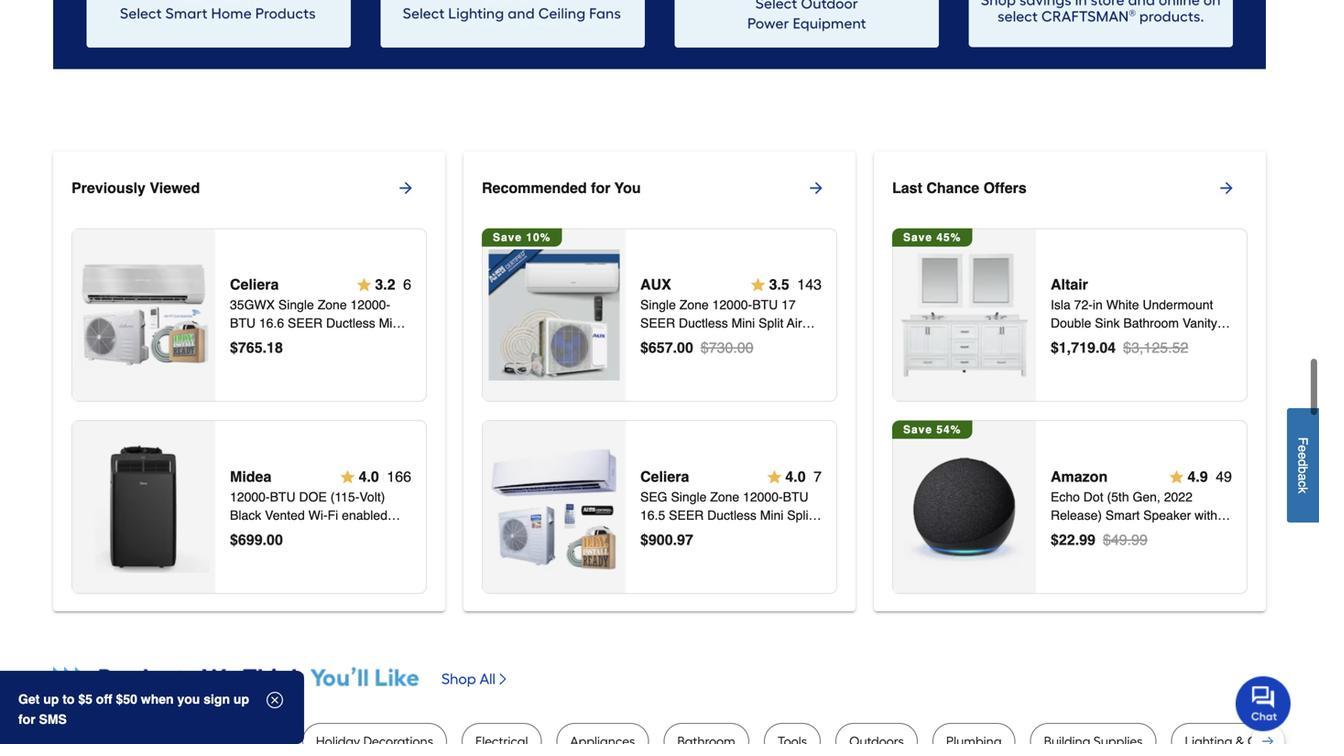 Task type: locate. For each thing, give the bounding box(es) containing it.
with down 4.0 7
[[796, 527, 819, 541]]

chance
[[927, 179, 980, 196]]

45%
[[937, 231, 961, 244]]

0 horizontal spatial kit
[[350, 353, 365, 367]]

$ for 22
[[1051, 532, 1059, 549]]

99
[[1079, 532, 1096, 549]]

0 horizontal spatial btu
[[230, 316, 256, 331]]

1 vertical spatial recommended for you image
[[489, 442, 620, 573]]

btu down 4.0 7
[[783, 490, 809, 505]]

air
[[787, 316, 802, 331], [258, 334, 273, 349], [640, 527, 656, 541]]

conditioner down 16.6
[[277, 334, 343, 349]]

btu inside single zone 12000-btu 17 seer ductless mini split air conditioner and heater with 12- ft installation kit
[[752, 298, 778, 312]]

2 horizontal spatial arrow right image
[[1218, 179, 1236, 197]]

. for 900
[[673, 532, 677, 549]]

ft inside 35gwx single zone 12000- btu 16.6 seer ductless mini split air conditioner and heater with 25-ft installation kit
[[275, 353, 282, 367]]

btu inside seg single zone 12000-btu 16.5 seer ductless mini split air conditioner and heater with 25-ft installation kit
[[783, 490, 809, 505]]

air down 17
[[787, 316, 802, 331]]

4.0 left 166
[[359, 469, 379, 486]]

12000- inside 35gwx single zone 12000- btu 16.6 seer ductless mini split air conditioner and heater with 25-ft installation kit
[[350, 298, 390, 312]]

1 up from the left
[[43, 693, 59, 707]]

btu left 17
[[752, 298, 778, 312]]

sink
[[1095, 316, 1120, 331]]

1 horizontal spatial 25-
[[640, 545, 659, 560]]

kit inside single zone 12000-btu 17 seer ductless mini split air conditioner and heater with 12- ft installation kit
[[716, 353, 731, 367]]

2 vertical spatial split
[[787, 508, 812, 523]]

25-
[[256, 353, 275, 367], [640, 545, 659, 560]]

celiera up seg
[[640, 469, 689, 486]]

btu inside 35gwx single zone 12000- btu 16.6 seer ductless mini split air conditioner and heater with 25-ft installation kit
[[230, 316, 256, 331]]

f
[[1296, 438, 1311, 445]]

3.5 143
[[769, 276, 822, 293]]

1 vertical spatial air
[[258, 334, 273, 349]]

air for 3.2 6
[[258, 334, 273, 349]]

0 horizontal spatial zone
[[318, 298, 347, 312]]

seer inside seg single zone 12000-btu 16.5 seer ductless mini split air conditioner and heater with 25-ft installation kit
[[669, 508, 704, 523]]

ductless for 3.2 6
[[326, 316, 375, 331]]

conditioner inside 35gwx single zone 12000- btu 16.6 seer ductless mini split air conditioner and heater with 25-ft installation kit
[[277, 334, 343, 349]]

split inside seg single zone 12000-btu 16.5 seer ductless mini split air conditioner and heater with 25-ft installation kit
[[787, 508, 812, 523]]

0 vertical spatial for
[[591, 179, 611, 196]]

and for 4.0 7
[[729, 527, 750, 541]]

1 arrow right image from the left
[[397, 179, 415, 197]]

0 horizontal spatial 00
[[267, 532, 283, 549]]

1 horizontal spatial btu
[[752, 298, 778, 312]]

12000- for 4.0
[[743, 490, 783, 505]]

4.9
[[1188, 469, 1208, 486]]

ft
[[275, 353, 282, 367], [640, 353, 648, 367], [659, 545, 666, 560]]

2 horizontal spatial mini
[[760, 508, 784, 523]]

air inside 35gwx single zone 12000- btu 16.6 seer ductless mini split air conditioner and heater with 25-ft installation kit
[[258, 334, 273, 349]]

2 up from the left
[[234, 693, 249, 707]]

split left 18
[[230, 334, 255, 349]]

e up d on the right bottom of page
[[1296, 445, 1311, 453]]

save left 10%
[[493, 231, 522, 244]]

1 vertical spatial 00
[[267, 532, 283, 549]]

kit inside 35gwx single zone 12000- btu 16.6 seer ductless mini split air conditioner and heater with 25-ft installation kit
[[350, 353, 365, 367]]

00 for 699
[[267, 532, 283, 549]]

amazon
[[1051, 469, 1108, 486]]

ft inside single zone 12000-btu 17 seer ductless mini split air conditioner and heater with 12- ft installation kit
[[640, 353, 648, 367]]

recommended for you image
[[489, 250, 620, 381], [489, 442, 620, 573]]

btu down "35gwx"
[[230, 316, 256, 331]]

air down 16.6
[[258, 334, 273, 349]]

seer for 4.0
[[669, 508, 704, 523]]

with up marble
[[1051, 334, 1074, 349]]

4.0 7
[[786, 469, 822, 486]]

0 horizontal spatial ft
[[275, 353, 282, 367]]

$ for 657
[[640, 340, 649, 356]]

with inside 35gwx single zone 12000- btu 16.6 seer ductless mini split air conditioner and heater with 25-ft installation kit
[[230, 353, 253, 367]]

for left you on the left of page
[[591, 179, 611, 196]]

18
[[267, 340, 283, 356]]

last chance offers image down 45%
[[899, 250, 1030, 381]]

25- down 16.6
[[256, 353, 275, 367]]

arrow right image for 143
[[807, 179, 826, 197]]

split inside single zone 12000-btu 17 seer ductless mini split air conditioner and heater with 12- ft installation kit
[[759, 316, 784, 331]]

mini for 3.2
[[379, 316, 402, 331]]

3.2 6
[[375, 276, 411, 293]]

$ down double
[[1051, 340, 1059, 356]]

1 previously viewed image from the top
[[78, 250, 210, 381]]

heater down 4.0 7
[[754, 527, 792, 541]]

zone inside seg single zone 12000-btu 16.5 seer ductless mini split air conditioner and heater with 25-ft installation kit
[[710, 490, 740, 505]]

0 vertical spatial last chance offers image
[[899, 250, 1030, 381]]

25- inside seg single zone 12000-btu 16.5 seer ductless mini split air conditioner and heater with 25-ft installation kit
[[640, 545, 659, 560]]

1 vertical spatial for
[[18, 713, 35, 728]]

single up 16.6
[[278, 298, 314, 312]]

$ for 699
[[230, 532, 238, 549]]

for down get at bottom
[[18, 713, 35, 728]]

btu for $ 765 . 18
[[230, 316, 256, 331]]

you
[[177, 693, 200, 707]]

seer inside 35gwx single zone 12000- btu 16.6 seer ductless mini split air conditioner and heater with 25-ft installation kit
[[288, 316, 323, 331]]

25- for 900
[[640, 545, 659, 560]]

viewed
[[150, 179, 200, 196]]

previously viewed image for midea
[[78, 442, 210, 573]]

vanity
[[1183, 316, 1218, 331]]

split for $ 900 . 97
[[787, 508, 812, 523]]

bathroom
[[1124, 316, 1179, 331]]

1 horizontal spatial for
[[591, 179, 611, 196]]

0 vertical spatial previously viewed image
[[78, 250, 210, 381]]

1 horizontal spatial kit
[[716, 353, 731, 367]]

arrow right image inside previously viewed link
[[397, 179, 415, 197]]

heater for 4.0
[[754, 527, 792, 541]]

white up (mirror
[[1113, 334, 1146, 349]]

. for 699
[[263, 532, 267, 549]]

air down 16.5
[[640, 527, 656, 541]]

0 horizontal spatial air
[[258, 334, 273, 349]]

last chance offers image for $ 1,719 . 04 $3,125.52
[[899, 250, 1030, 381]]

craftsman days are back. shop savings in store and online on select craftsman products. image
[[968, 0, 1233, 47]]

$ down 16.5
[[640, 532, 649, 549]]

up right sign
[[234, 693, 249, 707]]

ft inside seg single zone 12000-btu 16.5 seer ductless mini split air conditioner and heater with 25-ft installation kit
[[659, 545, 666, 560]]

and inside 35gwx single zone 12000- btu 16.6 seer ductless mini split air conditioner and heater with 25-ft installation kit
[[346, 334, 368, 349]]

$ down aux on the top
[[640, 340, 649, 356]]

seer right 16.6
[[288, 316, 323, 331]]

25- inside 35gwx single zone 12000- btu 16.6 seer ductless mini split air conditioner and heater with 25-ft installation kit
[[256, 353, 275, 367]]

1 vertical spatial rating filled image
[[340, 470, 355, 485]]

installation
[[286, 353, 347, 367], [651, 353, 712, 367], [670, 545, 731, 560]]

split
[[759, 316, 784, 331], [230, 334, 255, 349], [787, 508, 812, 523]]

ductless up $ 657 . 00 $730.00
[[679, 316, 728, 331]]

arrow right image
[[397, 179, 415, 197], [807, 179, 826, 197], [1218, 179, 1236, 197]]

1 horizontal spatial celiera
[[640, 469, 689, 486]]

12000-
[[350, 298, 390, 312], [712, 298, 752, 312], [743, 490, 783, 505]]

72-
[[1074, 298, 1093, 312]]

sms
[[39, 713, 67, 728]]

1 horizontal spatial up
[[234, 693, 249, 707]]

12000- inside seg single zone 12000-btu 16.5 seer ductless mini split air conditioner and heater with 25-ft installation kit
[[743, 490, 783, 505]]

and right 97
[[729, 527, 750, 541]]

0 horizontal spatial arrow right image
[[397, 179, 415, 197]]

0 vertical spatial celiera
[[230, 276, 279, 293]]

last chance offers image down 54%
[[899, 442, 1030, 573]]

0 vertical spatial 25-
[[256, 353, 275, 367]]

when
[[141, 693, 174, 707]]

1 4.0 from the left
[[359, 469, 379, 486]]

$ for 900
[[640, 532, 649, 549]]

heater left 12-
[[735, 334, 773, 349]]

save 54%
[[903, 424, 961, 437]]

0 horizontal spatial rating filled image
[[751, 278, 766, 292]]

2022
[[1164, 490, 1193, 505]]

1 vertical spatial 25-
[[640, 545, 659, 560]]

arrow right image inside 'last chance offers' link
[[1218, 179, 1236, 197]]

mini inside 35gwx single zone 12000- btu 16.6 seer ductless mini split air conditioner and heater with 25-ft installation kit
[[379, 316, 402, 331]]

single right seg
[[671, 490, 707, 505]]

1 horizontal spatial air
[[640, 527, 656, 541]]

single down aux on the top
[[640, 298, 676, 312]]

save for last
[[903, 231, 933, 244]]

ductless inside seg single zone 12000-btu 16.5 seer ductless mini split air conditioner and heater with 25-ft installation kit
[[707, 508, 757, 523]]

4.9 49
[[1188, 469, 1232, 486]]

1 horizontal spatial 00
[[677, 340, 693, 356]]

0 horizontal spatial 4.0
[[359, 469, 379, 486]]

1 horizontal spatial split
[[759, 316, 784, 331]]

1 last chance offers image from the top
[[899, 250, 1030, 381]]

save left 45%
[[903, 231, 933, 244]]

b
[[1296, 467, 1311, 474]]

with left 18
[[230, 353, 253, 367]]

air inside seg single zone 12000-btu 16.5 seer ductless mini split air conditioner and heater with 25-ft installation kit
[[640, 527, 656, 541]]

celiera for 765
[[230, 276, 279, 293]]

0 horizontal spatial mini
[[379, 316, 402, 331]]

kit
[[350, 353, 365, 367], [716, 353, 731, 367], [735, 545, 750, 560]]

1 horizontal spatial rating filled image
[[767, 470, 782, 485]]

and right 657
[[710, 334, 731, 349]]

conditioner down aux on the top
[[640, 334, 706, 349]]

f e e d b a c k
[[1296, 438, 1311, 494]]

2 vertical spatial btu
[[783, 490, 809, 505]]

single inside single zone 12000-btu 17 seer ductless mini split air conditioner and heater with 12- ft installation kit
[[640, 298, 676, 312]]

installation for 3.2
[[286, 353, 347, 367]]

3 arrow right image from the left
[[1218, 179, 1236, 197]]

and inside seg single zone 12000-btu 16.5 seer ductless mini split air conditioner and heater with 25-ft installation kit
[[729, 527, 750, 541]]

2 horizontal spatial split
[[787, 508, 812, 523]]

heater for 3.2
[[371, 334, 410, 349]]

kit right 18
[[350, 353, 365, 367]]

to
[[63, 693, 75, 707]]

rating filled image left 4.0 166
[[340, 470, 355, 485]]

single inside 35gwx single zone 12000- btu 16.6 seer ductless mini split air conditioner and heater with 25-ft installation kit
[[278, 298, 314, 312]]

last chance offers image for $ 22 . 99 $49.99
[[899, 442, 1030, 573]]

1 vertical spatial celiera
[[640, 469, 689, 486]]

0 vertical spatial 00
[[677, 340, 693, 356]]

2 previously viewed image from the top
[[78, 442, 210, 573]]

04
[[1100, 340, 1116, 356]]

installation inside seg single zone 12000-btu 16.5 seer ductless mini split air conditioner and heater with 25-ft installation kit
[[670, 545, 731, 560]]

ft left 657
[[640, 353, 648, 367]]

white up sink
[[1107, 298, 1139, 312]]

$49.99
[[1103, 532, 1148, 549]]

undermount
[[1143, 298, 1213, 312]]

kit right 657
[[716, 353, 731, 367]]

last
[[892, 179, 923, 196]]

900
[[649, 532, 673, 549]]

rating filled image up 2022
[[1170, 470, 1184, 485]]

up left to
[[43, 693, 59, 707]]

with right speaker
[[1195, 508, 1218, 523]]

split down 17
[[759, 316, 784, 331]]

rating filled image left 4.0 7
[[767, 470, 782, 485]]

kit inside seg single zone 12000-btu 16.5 seer ductless mini split air conditioner and heater with 25-ft installation kit
[[735, 545, 750, 560]]

4.0
[[359, 469, 379, 486], [786, 469, 806, 486]]

2 horizontal spatial ft
[[659, 545, 666, 560]]

$ 765 . 18
[[230, 340, 283, 356]]

0 vertical spatial rating filled image
[[357, 278, 371, 292]]

and
[[346, 334, 368, 349], [710, 334, 731, 349], [729, 527, 750, 541]]

white
[[1107, 298, 1139, 312], [1113, 334, 1146, 349]]

2 e from the top
[[1296, 453, 1311, 460]]

2 horizontal spatial rating filled image
[[1170, 470, 1184, 485]]

ft left 97
[[659, 545, 666, 560]]

rating filled image left 3.5
[[751, 278, 766, 292]]

in
[[1093, 298, 1103, 312]]

save
[[493, 231, 522, 244], [903, 231, 933, 244], [903, 424, 933, 437]]

kit right 97
[[735, 545, 750, 560]]

2 recommended for you image from the top
[[489, 442, 620, 573]]

single
[[278, 298, 314, 312], [640, 298, 676, 312], [671, 490, 707, 505]]

0 horizontal spatial split
[[230, 334, 255, 349]]

heater inside 35gwx single zone 12000- btu 16.6 seer ductless mini split air conditioner and heater with 25-ft installation kit
[[371, 334, 410, 349]]

last chance offers image
[[899, 250, 1030, 381], [899, 442, 1030, 573]]

conditioner down 16.5
[[660, 527, 725, 541]]

save left 54%
[[903, 424, 933, 437]]

mini
[[379, 316, 402, 331], [732, 316, 755, 331], [760, 508, 784, 523]]

.
[[263, 340, 267, 356], [673, 340, 677, 356], [1096, 340, 1100, 356], [263, 532, 267, 549], [673, 532, 677, 549], [1075, 532, 1079, 549]]

seer up 657
[[640, 316, 675, 331]]

$
[[230, 340, 238, 356], [640, 340, 649, 356], [1051, 340, 1059, 356], [230, 532, 238, 549], [640, 532, 649, 549], [1051, 532, 1059, 549]]

chat invite button image
[[1236, 676, 1292, 732]]

save 45%
[[903, 231, 961, 244]]

$ down the midea at left
[[230, 532, 238, 549]]

with
[[777, 334, 799, 349], [1051, 334, 1074, 349], [230, 353, 253, 367], [1195, 508, 1218, 523], [796, 527, 819, 541]]

rating filled image for 4.9 49
[[1170, 470, 1184, 485]]

conditioner for 3.2 6
[[277, 334, 343, 349]]

1 horizontal spatial mini
[[732, 316, 755, 331]]

1 vertical spatial previously viewed image
[[78, 442, 210, 573]]

rating filled image for 3.2
[[357, 278, 371, 292]]

zone for 3.2 6
[[318, 298, 347, 312]]

ductless
[[326, 316, 375, 331], [679, 316, 728, 331], [707, 508, 757, 523]]

arrow right image inside the recommended for you link
[[807, 179, 826, 197]]

with left 12-
[[777, 334, 799, 349]]

altair
[[1051, 276, 1088, 293]]

1 horizontal spatial rating filled image
[[357, 278, 371, 292]]

with inside altair isla 72-in white undermount double sink bathroom vanity with aosta white engineered marble top (mirror included)
[[1051, 334, 1074, 349]]

3.5
[[769, 276, 790, 293]]

for inside get up to $5 off $50 when you sign up for sms
[[18, 713, 35, 728]]

2 vertical spatial air
[[640, 527, 656, 541]]

echo
[[1051, 490, 1080, 505]]

rating filled image
[[751, 278, 766, 292], [767, 470, 782, 485], [1170, 470, 1184, 485]]

0 vertical spatial air
[[787, 316, 802, 331]]

2 horizontal spatial kit
[[735, 545, 750, 560]]

e up b
[[1296, 453, 1311, 460]]

2 last chance offers image from the top
[[899, 442, 1030, 573]]

previously viewed link
[[71, 166, 445, 210]]

0 horizontal spatial up
[[43, 693, 59, 707]]

single inside seg single zone 12000-btu 16.5 seer ductless mini split air conditioner and heater with 25-ft installation kit
[[671, 490, 707, 505]]

1 vertical spatial last chance offers image
[[899, 442, 1030, 573]]

1 recommended for you image from the top
[[489, 250, 620, 381]]

zone inside 35gwx single zone 12000- btu 16.6 seer ductless mini split air conditioner and heater with 25-ft installation kit
[[318, 298, 347, 312]]

2 horizontal spatial btu
[[783, 490, 809, 505]]

0 horizontal spatial rating filled image
[[340, 470, 355, 485]]

0 vertical spatial recommended for you image
[[489, 250, 620, 381]]

installation inside single zone 12000-btu 17 seer ductless mini split air conditioner and heater with 12- ft installation kit
[[651, 353, 712, 367]]

ductless inside 35gwx single zone 12000- btu 16.6 seer ductless mini split air conditioner and heater with 25-ft installation kit
[[326, 316, 375, 331]]

rating filled image
[[357, 278, 371, 292], [340, 470, 355, 485]]

$ left 18
[[230, 340, 238, 356]]

zone
[[318, 298, 347, 312], [680, 298, 709, 312], [710, 490, 740, 505]]

installation inside 35gwx single zone 12000- btu 16.6 seer ductless mini split air conditioner and heater with 25-ft installation kit
[[286, 353, 347, 367]]

2 horizontal spatial zone
[[710, 490, 740, 505]]

1 horizontal spatial 4.0
[[786, 469, 806, 486]]

4.0 left the 7
[[786, 469, 806, 486]]

ft right '765'
[[275, 353, 282, 367]]

ductless down 3.2
[[326, 316, 375, 331]]

heater down 3.2 6
[[371, 334, 410, 349]]

$ 1,719 . 04 $3,125.52
[[1051, 340, 1189, 356]]

$ 22 . 99 $49.99
[[1051, 532, 1148, 549]]

rating filled image for 3.5 143
[[751, 278, 766, 292]]

2 4.0 from the left
[[786, 469, 806, 486]]

marble
[[1051, 353, 1090, 367]]

$ for 765
[[230, 340, 238, 356]]

1 horizontal spatial zone
[[680, 298, 709, 312]]

1 vertical spatial btu
[[230, 316, 256, 331]]

1 vertical spatial white
[[1113, 334, 1146, 349]]

split down 4.0 7
[[787, 508, 812, 523]]

0 vertical spatial btu
[[752, 298, 778, 312]]

up to 55 percent off select smart home products. image
[[86, 0, 351, 47]]

and right 18
[[346, 334, 368, 349]]

$50
[[116, 693, 137, 707]]

0 vertical spatial split
[[759, 316, 784, 331]]

top
[[1094, 353, 1114, 367]]

heater inside seg single zone 12000-btu 16.5 seer ductless mini split air conditioner and heater with 25-ft installation kit
[[754, 527, 792, 541]]

for
[[591, 179, 611, 196], [18, 713, 35, 728]]

e
[[1296, 445, 1311, 453], [1296, 453, 1311, 460]]

charcoal
[[1087, 527, 1138, 541]]

seer up 97
[[669, 508, 704, 523]]

mini inside seg single zone 12000-btu 16.5 seer ductless mini split air conditioner and heater with 25-ft installation kit
[[760, 508, 784, 523]]

1 horizontal spatial ft
[[640, 353, 648, 367]]

97
[[677, 532, 693, 549]]

2 arrow right image from the left
[[807, 179, 826, 197]]

1 horizontal spatial arrow right image
[[807, 179, 826, 197]]

00 for 657
[[677, 340, 693, 356]]

00 right 657
[[677, 340, 693, 356]]

1 vertical spatial split
[[230, 334, 255, 349]]

off
[[96, 693, 112, 707]]

conditioner for 4.0 7
[[660, 527, 725, 541]]

ductless right 16.5
[[707, 508, 757, 523]]

last chance offers
[[892, 179, 1027, 196]]

0 horizontal spatial for
[[18, 713, 35, 728]]

conditioner inside seg single zone 12000-btu 16.5 seer ductless mini split air conditioner and heater with 25-ft installation kit
[[660, 527, 725, 541]]

split inside 35gwx single zone 12000- btu 16.6 seer ductless mini split air conditioner and heater with 25-ft installation kit
[[230, 334, 255, 349]]

previously viewed image
[[78, 250, 210, 381], [78, 442, 210, 573]]

25- down 16.5
[[640, 545, 659, 560]]

0 horizontal spatial 25-
[[256, 353, 275, 367]]

previously
[[71, 179, 146, 196]]

celiera up "35gwx"
[[230, 276, 279, 293]]

with inside echo dot (5th gen, 2022 release) smart speaker with alexa charcoal
[[1195, 508, 1218, 523]]

$ left "99"
[[1051, 532, 1059, 549]]

0 horizontal spatial celiera
[[230, 276, 279, 293]]

d
[[1296, 460, 1311, 467]]

and inside single zone 12000-btu 17 seer ductless mini split air conditioner and heater with 12- ft installation kit
[[710, 334, 731, 349]]

. for 765
[[263, 340, 267, 356]]

2 horizontal spatial air
[[787, 316, 802, 331]]

mini inside single zone 12000-btu 17 seer ductless mini split air conditioner and heater with 12- ft installation kit
[[732, 316, 755, 331]]

rating filled image left 3.2
[[357, 278, 371, 292]]

00 right "699"
[[267, 532, 283, 549]]



Task type: describe. For each thing, give the bounding box(es) containing it.
aosta
[[1077, 334, 1109, 349]]

included)
[[1159, 353, 1212, 367]]

3.2
[[375, 276, 395, 293]]

$ 699 . 00
[[230, 532, 283, 549]]

single for 4.0 7
[[671, 490, 707, 505]]

$730.00
[[701, 340, 754, 356]]

k
[[1296, 488, 1311, 494]]

25- for 765
[[256, 353, 275, 367]]

ductless inside single zone 12000-btu 17 seer ductless mini split air conditioner and heater with 12- ft installation kit
[[679, 316, 728, 331]]

. for 657
[[673, 340, 677, 356]]

single for 3.2 6
[[278, 298, 314, 312]]

. for 1,719
[[1096, 340, 1100, 356]]

up to 35 percent off select lighting and ceiling fans. image
[[380, 0, 645, 47]]

49
[[1216, 469, 1232, 486]]

smart
[[1106, 508, 1140, 523]]

echo dot (5th gen, 2022 release) smart speaker with alexa charcoal
[[1051, 490, 1218, 541]]

zone inside single zone 12000-btu 17 seer ductless mini split air conditioner and heater with 12- ft installation kit
[[680, 298, 709, 312]]

ductless for 4.0 7
[[707, 508, 757, 523]]

a
[[1296, 474, 1311, 481]]

seer inside single zone 12000-btu 17 seer ductless mini split air conditioner and heater with 12- ft installation kit
[[640, 316, 675, 331]]

save for recommended
[[493, 231, 522, 244]]

(mirror
[[1118, 353, 1155, 367]]

with inside seg single zone 12000-btu 16.5 seer ductless mini split air conditioner and heater with 25-ft installation kit
[[796, 527, 819, 541]]

657
[[649, 340, 673, 356]]

get up to $5 off $50 when you sign up for sms
[[18, 693, 249, 728]]

chevron right image
[[496, 673, 510, 687]]

conditioner inside single zone 12000-btu 17 seer ductless mini split air conditioner and heater with 12- ft installation kit
[[640, 334, 706, 349]]

shop all
[[442, 671, 496, 689]]

single zone 12000-btu 17 seer ductless mini split air conditioner and heater with 12- ft installation kit
[[640, 298, 822, 367]]

1,719
[[1059, 340, 1096, 356]]

$ for 1,719
[[1051, 340, 1059, 356]]

7
[[814, 469, 822, 486]]

35gwx
[[230, 298, 275, 312]]

ft for $ 765 . 18
[[275, 353, 282, 367]]

gen,
[[1133, 490, 1161, 505]]

heater inside single zone 12000-btu 17 seer ductless mini split air conditioner and heater with 12- ft installation kit
[[735, 334, 773, 349]]

mini for 4.0
[[760, 508, 784, 523]]

engineered
[[1149, 334, 1215, 349]]

double
[[1051, 316, 1092, 331]]

$ 657 . 00 $730.00
[[640, 340, 754, 356]]

shop
[[442, 671, 476, 689]]

speaker
[[1144, 508, 1191, 523]]

previously viewed image for celiera
[[78, 250, 210, 381]]

previously viewed
[[71, 179, 200, 196]]

0 vertical spatial white
[[1107, 298, 1139, 312]]

4.0 for 4.0 7
[[786, 469, 806, 486]]

12-
[[803, 334, 822, 349]]

35gwx single zone 12000- btu 16.6 seer ductless mini split air conditioner and heater with 25-ft installation kit
[[230, 298, 410, 367]]

sign
[[204, 693, 230, 707]]

isla
[[1051, 298, 1071, 312]]

f e e d b a c k button
[[1287, 409, 1319, 523]]

you
[[615, 179, 641, 196]]

recommended for you
[[482, 179, 641, 196]]

seg
[[640, 490, 668, 505]]

up to 30 percent off select outdoor power equipment. image
[[674, 0, 939, 47]]

699
[[238, 532, 263, 549]]

air inside single zone 12000-btu 17 seer ductless mini split air conditioner and heater with 12- ft installation kit
[[787, 316, 802, 331]]

with inside single zone 12000-btu 17 seer ductless mini split air conditioner and heater with 12- ft installation kit
[[777, 334, 799, 349]]

recommended for you link
[[482, 166, 856, 210]]

16.5
[[640, 508, 665, 523]]

get
[[18, 693, 40, 707]]

and for 3.2 6
[[346, 334, 368, 349]]

rating filled image for 4.0
[[340, 470, 355, 485]]

(5th
[[1107, 490, 1129, 505]]

midea
[[230, 469, 272, 486]]

54%
[[937, 424, 961, 437]]

release)
[[1051, 508, 1102, 523]]

12000- inside single zone 12000-btu 17 seer ductless mini split air conditioner and heater with 12- ft installation kit
[[712, 298, 752, 312]]

143
[[797, 276, 822, 293]]

10%
[[526, 231, 551, 244]]

kit for 4.0 7
[[735, 545, 750, 560]]

seer for 3.2
[[288, 316, 323, 331]]

btu for $ 900 . 97
[[783, 490, 809, 505]]

$ 900 . 97
[[640, 532, 693, 549]]

16.6
[[259, 316, 284, 331]]

save 10%
[[493, 231, 551, 244]]

166
[[387, 469, 411, 486]]

recommended
[[482, 179, 587, 196]]

765
[[238, 340, 263, 356]]

aux
[[640, 276, 671, 293]]

ft for $ 900 . 97
[[659, 545, 666, 560]]

. for 22
[[1075, 532, 1079, 549]]

split for $ 765 . 18
[[230, 334, 255, 349]]

zone for 4.0 7
[[710, 490, 740, 505]]

shop all link
[[442, 662, 510, 698]]

celiera for 900
[[640, 469, 689, 486]]

1 e from the top
[[1296, 445, 1311, 453]]

seg single zone 12000-btu 16.5 seer ductless mini split air conditioner and heater with 25-ft installation kit
[[640, 490, 819, 560]]

altair isla 72-in white undermount double sink bathroom vanity with aosta white engineered marble top (mirror included)
[[1051, 276, 1218, 367]]

arrow right image for 6
[[397, 179, 415, 197]]

dot
[[1084, 490, 1104, 505]]

offers
[[984, 179, 1027, 196]]

12000- for 3.2
[[350, 298, 390, 312]]

4.0 for 4.0 166
[[359, 469, 379, 486]]

last chance offers link
[[892, 166, 1266, 210]]

alexa
[[1051, 527, 1083, 541]]

installation for 4.0
[[670, 545, 731, 560]]

$5
[[78, 693, 92, 707]]

air for 4.0 7
[[640, 527, 656, 541]]

4.0 166
[[359, 469, 411, 486]]

rating filled image for 4.0 7
[[767, 470, 782, 485]]

c
[[1296, 481, 1311, 488]]

kit for 3.2 6
[[350, 353, 365, 367]]

6
[[403, 276, 411, 293]]

22
[[1059, 532, 1075, 549]]



Task type: vqa. For each thing, say whether or not it's contained in the screenshot.
chevron right icon associated with Appliances
no



